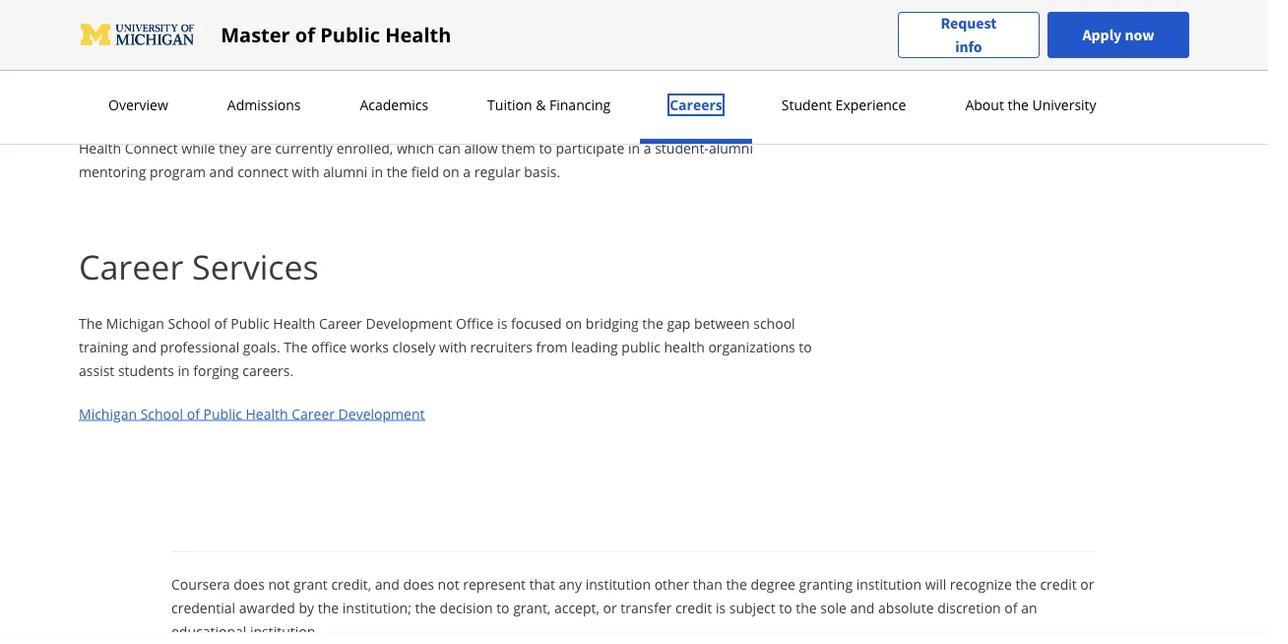 Task type: describe. For each thing, give the bounding box(es) containing it.
0 horizontal spatial the
[[79, 314, 103, 332]]

the right the by
[[318, 598, 339, 617]]

academics link
[[354, 96, 434, 114]]

1 horizontal spatial the
[[284, 337, 308, 356]]

school inside , a mentoring and networking platform that supports connections across the michigan public health community. this platform has been created exclusively for alumni, students, faculty, and staff from the school of public health. michigan public health connect provides a meeting place for members of our community to have conversations, ask questions and seek guidance, coach and inspire, and explore paths to professional aspirations. current students are invited to join and engage with michigan public health connect while they are currently enrolled, which can allow them to participate in a student-alumni mentoring program and connect with alumni in the field on a regular basis.
[[311, 67, 354, 86]]

is inside coursera does not grant credit, and does not represent that any institution other than the degree granting institution will recognize the credit or credential awarded by the institution; the decision to grant, accept, or transfer credit is subject to the sole and absolute discretion of an educational institution.
[[716, 598, 726, 617]]

office
[[456, 314, 494, 332]]

2 horizontal spatial connect
[[616, 67, 669, 86]]

0 vertical spatial for
[[736, 44, 754, 63]]

current
[[377, 115, 426, 133]]

grant,
[[513, 598, 551, 617]]

to up while
[[199, 115, 212, 133]]

students inside , a mentoring and networking platform that supports connections across the michigan public health community. this platform has been created exclusively for alumni, students, faculty, and staff from the school of public health. michigan public health connect provides a meeting place for members of our community to have conversations, ask questions and seek guidance, coach and inspire, and explore paths to professional aspirations. current students are invited to join and engage with michigan public health connect while they are currently enrolled, which can allow them to participate in a student-alumni mentoring program and connect with alumni in the field on a regular basis.
[[430, 115, 486, 133]]

and up the has
[[546, 20, 571, 39]]

health left ,
[[385, 21, 451, 48]]

1 vertical spatial are
[[250, 138, 271, 157]]

student experience
[[782, 96, 906, 114]]

forging
[[193, 361, 239, 380]]

while
[[181, 138, 215, 157]]

engage
[[633, 115, 680, 133]]

from for recruiters
[[536, 337, 568, 356]]

field
[[411, 162, 439, 181]]

works
[[350, 337, 389, 356]]

also
[[128, 20, 154, 39]]

granting
[[799, 574, 853, 593]]

michigan down alumni also have access to michigan public health connect
[[230, 44, 288, 63]]

of inside the michigan school of public health career development office is focused on bridging the gap between school training and professional goals. the office works closely with recruiters from leading public health organizations to assist students in forging careers.
[[214, 314, 227, 332]]

&
[[536, 96, 546, 114]]

request info button
[[898, 11, 1040, 59]]

michigan school of public health career development
[[79, 404, 425, 423]]

they
[[219, 138, 247, 157]]

coach
[[688, 91, 726, 110]]

master
[[221, 21, 290, 48]]

institution;
[[342, 598, 411, 617]]

1 vertical spatial or
[[603, 598, 617, 617]]

michigan inside the michigan school of public health career development office is focused on bridging the gap between school training and professional goals. the office works closely with recruiters from leading public health organizations to assist students in forging careers.
[[106, 314, 164, 332]]

and right coach
[[729, 91, 754, 110]]

faculty,
[[142, 67, 188, 86]]

seek
[[590, 91, 619, 110]]

can
[[438, 138, 461, 157]]

career services
[[79, 244, 319, 289]]

coursera does not grant credit, and does not represent that any institution other than the degree granting institution will recognize the credit or credential awarded by the institution; the decision to grant, accept, or transfer credit is subject to the sole and absolute discretion of an educational institution.
[[171, 574, 1094, 633]]

credit,
[[331, 574, 371, 593]]

1 horizontal spatial in
[[371, 162, 383, 181]]

place
[[79, 91, 113, 110]]

participate
[[556, 138, 625, 157]]

a down allow
[[463, 162, 471, 181]]

meeting
[[743, 67, 796, 86]]

school inside the michigan school of public health career development office is focused on bridging the gap between school training and professional goals. the office works closely with recruiters from leading public health organizations to assist students in forging careers.
[[168, 314, 211, 332]]

on inside , a mentoring and networking platform that supports connections across the michigan public health community. this platform has been created exclusively for alumni, students, faculty, and staff from the school of public health. michigan public health connect provides a meeting place for members of our community to have conversations, ask questions and seek guidance, coach and inspire, and explore paths to professional aspirations. current students are invited to join and engage with michigan public health connect while they are currently enrolled, which can allow them to participate in a student-alumni mentoring program and connect with alumni in the field on a regular basis.
[[443, 162, 459, 181]]

enrolled,
[[336, 138, 393, 157]]

program
[[150, 162, 206, 181]]

a left 'meeting'
[[732, 67, 739, 86]]

regular
[[474, 162, 520, 181]]

2 does from the left
[[403, 574, 434, 593]]

the left the sole
[[796, 598, 817, 617]]

2 institution from the left
[[856, 574, 922, 593]]

and down seek at the top left of page
[[605, 115, 630, 133]]

to up aspirations.
[[323, 91, 336, 110]]

educational
[[171, 622, 246, 633]]

the up community
[[287, 67, 308, 86]]

university of michigan image
[[79, 19, 197, 51]]

accept,
[[554, 598, 599, 617]]

to inside the michigan school of public health career development office is focused on bridging the gap between school training and professional goals. the office works closely with recruiters from leading public health organizations to assist students in forging careers.
[[799, 337, 812, 356]]

1 horizontal spatial platform
[[650, 20, 706, 39]]

2 not from the left
[[438, 574, 459, 593]]

been
[[575, 44, 608, 63]]

connect
[[237, 162, 288, 181]]

coursera
[[171, 574, 230, 593]]

inspire,
[[758, 91, 805, 110]]

explore
[[107, 115, 155, 133]]

closely
[[392, 337, 436, 356]]

request
[[941, 13, 997, 33]]

ask
[[470, 91, 492, 110]]

discretion
[[937, 598, 1001, 617]]

overview link
[[102, 96, 174, 114]]

of inside coursera does not grant credit, and does not represent that any institution other than the degree granting institution will recognize the credit or credential awarded by the institution; the decision to grant, accept, or transfer credit is subject to the sole and absolute discretion of an educational institution.
[[1005, 598, 1018, 617]]

any
[[559, 574, 582, 593]]

grant
[[293, 574, 328, 593]]

to right "access"
[[237, 20, 250, 39]]

access
[[192, 20, 233, 39]]

overview
[[108, 96, 168, 114]]

michigan public health connect link
[[254, 20, 457, 39]]

student
[[782, 96, 832, 114]]

connections
[[79, 44, 157, 63]]

conversations,
[[374, 91, 467, 110]]

0 vertical spatial career
[[79, 244, 183, 289]]

organizations
[[708, 337, 795, 356]]

apply
[[1082, 25, 1122, 45]]

info
[[955, 37, 982, 57]]

goals.
[[243, 337, 280, 356]]

community.
[[380, 44, 456, 63]]

the down "access"
[[205, 44, 226, 63]]

careers
[[670, 96, 722, 114]]

recognize
[[950, 574, 1012, 593]]

focused
[[511, 314, 562, 332]]

on inside the michigan school of public health career development office is focused on bridging the gap between school training and professional goals. the office works closely with recruiters from leading public health organizations to assist students in forging careers.
[[565, 314, 582, 332]]

1 institution from the left
[[585, 574, 651, 593]]

and up "join"
[[562, 91, 586, 110]]

about the university
[[965, 96, 1096, 114]]

training
[[79, 337, 128, 356]]

and left staff
[[191, 67, 216, 86]]

of left our
[[204, 91, 217, 110]]

the up an
[[1015, 574, 1037, 593]]

absolute
[[878, 598, 934, 617]]

decision
[[440, 598, 493, 617]]

the inside the michigan school of public health career development office is focused on bridging the gap between school training and professional goals. the office works closely with recruiters from leading public health organizations to assist students in forging careers.
[[642, 314, 663, 332]]

recruiters
[[470, 337, 533, 356]]

to down degree
[[779, 598, 792, 617]]

careers link
[[664, 96, 728, 114]]

2 vertical spatial career
[[292, 404, 335, 423]]

services
[[192, 244, 319, 289]]

our
[[220, 91, 243, 110]]

apply now
[[1082, 25, 1154, 45]]

health.
[[416, 67, 462, 86]]

,
[[457, 20, 460, 39]]

0 vertical spatial credit
[[1040, 574, 1077, 593]]

1 vertical spatial development
[[338, 404, 425, 423]]

health
[[664, 337, 705, 356]]

will
[[925, 574, 946, 593]]

and down they in the top of the page
[[209, 162, 234, 181]]

about
[[965, 96, 1004, 114]]

careers.
[[242, 361, 294, 380]]

alumni also have access to michigan public health connect
[[79, 20, 457, 39]]

is inside the michigan school of public health career development office is focused on bridging the gap between school training and professional goals. the office works closely with recruiters from leading public health organizations to assist students in forging careers.
[[497, 314, 507, 332]]

sole
[[820, 598, 847, 617]]



Task type: locate. For each thing, give the bounding box(es) containing it.
professional
[[215, 115, 295, 133], [160, 337, 239, 356]]

platform left the has
[[489, 44, 545, 63]]

paths
[[159, 115, 195, 133]]

tuition & financing
[[487, 96, 611, 114]]

from up admissions link
[[252, 67, 283, 86]]

platform up "exclusively"
[[650, 20, 706, 39]]

professional inside , a mentoring and networking platform that supports connections across the michigan public health community. this platform has been created exclusively for alumni, students, faculty, and staff from the school of public health. michigan public health connect provides a meeting place for members of our community to have conversations, ask questions and seek guidance, coach and inspire, and explore paths to professional aspirations. current students are invited to join and engage with michigan public health connect while they are currently enrolled, which can allow them to participate in a student-alumni mentoring program and connect with alumni in the field on a regular basis.
[[215, 115, 295, 133]]

0 vertical spatial on
[[443, 162, 459, 181]]

0 horizontal spatial institution
[[585, 574, 651, 593]]

alumni down enrolled,
[[323, 162, 368, 181]]

a right ,
[[464, 20, 472, 39]]

development down works
[[338, 404, 425, 423]]

is up 'recruiters'
[[497, 314, 507, 332]]

from for staff
[[252, 67, 283, 86]]

1 horizontal spatial is
[[716, 598, 726, 617]]

the up training
[[79, 314, 103, 332]]

career inside the michigan school of public health career development office is focused on bridging the gap between school training and professional goals. the office works closely with recruiters from leading public health organizations to assist students in forging careers.
[[319, 314, 362, 332]]

1 horizontal spatial institution
[[856, 574, 922, 593]]

1 vertical spatial students
[[118, 361, 174, 380]]

1 horizontal spatial for
[[736, 44, 754, 63]]

credential
[[171, 598, 235, 617]]

0 vertical spatial or
[[1080, 574, 1094, 593]]

career up training
[[79, 244, 183, 289]]

professional up forging
[[160, 337, 239, 356]]

0 horizontal spatial mentoring
[[79, 162, 146, 181]]

health down careers.
[[246, 404, 288, 423]]

2 vertical spatial school
[[140, 404, 183, 423]]

0 horizontal spatial for
[[116, 91, 135, 110]]

that up "exclusively"
[[710, 20, 736, 39]]

experience
[[835, 96, 906, 114]]

institution
[[585, 574, 651, 593], [856, 574, 922, 593]]

0 horizontal spatial from
[[252, 67, 283, 86]]

mentoring
[[475, 20, 542, 39], [79, 162, 146, 181]]

1 vertical spatial on
[[565, 314, 582, 332]]

of right master
[[295, 21, 315, 48]]

mentoring down explore
[[79, 162, 146, 181]]

of up forging
[[214, 314, 227, 332]]

0 vertical spatial in
[[628, 138, 640, 157]]

with down currently at the left top of the page
[[292, 162, 320, 181]]

0 vertical spatial mentoring
[[475, 20, 542, 39]]

aspirations.
[[298, 115, 373, 133]]

1 horizontal spatial not
[[438, 574, 459, 593]]

with down careers link
[[684, 115, 711, 133]]

with inside the michigan school of public health career development office is focused on bridging the gap between school training and professional goals. the office works closely with recruiters from leading public health organizations to assist students in forging careers.
[[439, 337, 467, 356]]

the
[[205, 44, 226, 63], [287, 67, 308, 86], [1008, 96, 1029, 114], [387, 162, 408, 181], [642, 314, 663, 332], [726, 574, 747, 593], [1015, 574, 1037, 593], [318, 598, 339, 617], [415, 598, 436, 617], [796, 598, 817, 617]]

1 horizontal spatial are
[[489, 115, 510, 133]]

for down supports
[[736, 44, 754, 63]]

0 vertical spatial have
[[157, 20, 188, 39]]

0 vertical spatial with
[[684, 115, 711, 133]]

office
[[311, 337, 347, 356]]

0 horizontal spatial with
[[292, 162, 320, 181]]

1 horizontal spatial on
[[565, 314, 582, 332]]

1 vertical spatial have
[[339, 91, 370, 110]]

them
[[501, 138, 535, 157]]

master of public health
[[221, 21, 451, 48]]

career down careers.
[[292, 404, 335, 423]]

and right training
[[132, 337, 157, 356]]

members
[[138, 91, 200, 110]]

is down than
[[716, 598, 726, 617]]

of down forging
[[187, 404, 200, 423]]

and inside the michigan school of public health career development office is focused on bridging the gap between school training and professional goals. the office works closely with recruiters from leading public health organizations to assist students in forging careers.
[[132, 337, 157, 356]]

from down the focused
[[536, 337, 568, 356]]

0 horizontal spatial students
[[118, 361, 174, 380]]

health up community.
[[358, 20, 400, 39]]

michigan up ask
[[466, 67, 524, 86]]

are
[[489, 115, 510, 133], [250, 138, 271, 157]]

the left gap
[[642, 314, 663, 332]]

the up subject
[[726, 574, 747, 593]]

are up connect
[[250, 138, 271, 157]]

health inside the michigan school of public health career development office is focused on bridging the gap between school training and professional goals. the office works closely with recruiters from leading public health organizations to assist students in forging careers.
[[273, 314, 315, 332]]

students inside the michigan school of public health career development office is focused on bridging the gap between school training and professional goals. the office works closely with recruiters from leading public health organizations to assist students in forging careers.
[[118, 361, 174, 380]]

with
[[684, 115, 711, 133], [292, 162, 320, 181], [439, 337, 467, 356]]

and
[[546, 20, 571, 39], [191, 67, 216, 86], [562, 91, 586, 110], [729, 91, 754, 110], [79, 115, 103, 133], [605, 115, 630, 133], [209, 162, 234, 181], [132, 337, 157, 356], [375, 574, 399, 593], [850, 598, 875, 617]]

students down training
[[118, 361, 174, 380]]

health down the michigan public health connect link
[[334, 44, 376, 63]]

0 horizontal spatial on
[[443, 162, 459, 181]]

provides
[[673, 67, 728, 86]]

and up institution; on the left bottom of page
[[375, 574, 399, 593]]

request info
[[941, 13, 997, 57]]

0 vertical spatial alumni
[[709, 138, 753, 157]]

awarded
[[239, 598, 295, 617]]

of up academics
[[357, 67, 370, 86]]

0 horizontal spatial alumni
[[323, 162, 368, 181]]

that up grant,
[[529, 574, 555, 593]]

have up across
[[157, 20, 188, 39]]

1 horizontal spatial mentoring
[[475, 20, 542, 39]]

in left forging
[[178, 361, 190, 380]]

than
[[693, 574, 722, 593]]

institution up transfer
[[585, 574, 651, 593]]

in down enrolled,
[[371, 162, 383, 181]]

represent
[[463, 574, 526, 593]]

1 vertical spatial with
[[292, 162, 320, 181]]

1 vertical spatial school
[[168, 314, 211, 332]]

to down represent
[[496, 598, 510, 617]]

now
[[1125, 25, 1154, 45]]

1 vertical spatial professional
[[160, 337, 239, 356]]

0 horizontal spatial have
[[157, 20, 188, 39]]

0 horizontal spatial platform
[[489, 44, 545, 63]]

0 vertical spatial connect
[[404, 20, 457, 39]]

tuition & financing link
[[482, 96, 617, 114]]

1 horizontal spatial have
[[339, 91, 370, 110]]

with down office
[[439, 337, 467, 356]]

a
[[464, 20, 472, 39], [732, 67, 739, 86], [644, 138, 651, 157], [463, 162, 471, 181]]

have up aspirations.
[[339, 91, 370, 110]]

alumni
[[709, 138, 753, 157], [323, 162, 368, 181]]

has
[[549, 44, 572, 63]]

between
[[694, 314, 750, 332]]

are down tuition
[[489, 115, 510, 133]]

admissions link
[[221, 96, 307, 114]]

1 vertical spatial credit
[[675, 598, 712, 617]]

the michigan school of public health career development office is focused on bridging the gap between school training and professional goals. the office works closely with recruiters from leading public health organizations to assist students in forging careers.
[[79, 314, 812, 380]]

0 vertical spatial students
[[430, 115, 486, 133]]

not up awarded
[[268, 574, 290, 593]]

a down engage
[[644, 138, 651, 157]]

1 vertical spatial that
[[529, 574, 555, 593]]

credit down than
[[675, 598, 712, 617]]

1 vertical spatial for
[[116, 91, 135, 110]]

from inside the michigan school of public health career development office is focused on bridging the gap between school training and professional goals. the office works closely with recruiters from leading public health organizations to assist students in forging careers.
[[536, 337, 568, 356]]

2 vertical spatial in
[[178, 361, 190, 380]]

0 horizontal spatial connect
[[125, 138, 178, 157]]

that inside , a mentoring and networking platform that supports connections across the michigan public health community. this platform has been created exclusively for alumni, students, faculty, and staff from the school of public health. michigan public health connect provides a meeting place for members of our community to have conversations, ask questions and seek guidance, coach and inspire, and explore paths to professional aspirations. current students are invited to join and engage with michigan public health connect while they are currently enrolled, which can allow them to participate in a student-alumni mentoring program and connect with alumni in the field on a regular basis.
[[710, 20, 736, 39]]

0 vertical spatial professional
[[215, 115, 295, 133]]

credit
[[1040, 574, 1077, 593], [675, 598, 712, 617]]

1 horizontal spatial alumni
[[709, 138, 753, 157]]

does up awarded
[[234, 574, 265, 593]]

created
[[611, 44, 660, 63]]

the
[[79, 314, 103, 332], [284, 337, 308, 356]]

alumni,
[[758, 44, 805, 63]]

career
[[79, 244, 183, 289], [319, 314, 362, 332], [292, 404, 335, 423]]

mentoring up this
[[475, 20, 542, 39]]

michigan down assist
[[79, 404, 137, 423]]

michigan down coach
[[715, 115, 773, 133]]

currently
[[275, 138, 333, 157]]

connect down explore
[[125, 138, 178, 157]]

students
[[430, 115, 486, 133], [118, 361, 174, 380]]

health up goals.
[[273, 314, 315, 332]]

institution up absolute
[[856, 574, 922, 593]]

0 vertical spatial is
[[497, 314, 507, 332]]

gap
[[667, 314, 691, 332]]

1 vertical spatial platform
[[489, 44, 545, 63]]

development inside the michigan school of public health career development office is focused on bridging the gap between school training and professional goals. the office works closely with recruiters from leading public health organizations to assist students in forging careers.
[[366, 314, 452, 332]]

to up basis.
[[539, 138, 552, 157]]

0 horizontal spatial in
[[178, 361, 190, 380]]

michigan right "access"
[[254, 20, 312, 39]]

0 vertical spatial the
[[79, 314, 103, 332]]

0 horizontal spatial is
[[497, 314, 507, 332]]

0 vertical spatial platform
[[650, 20, 706, 39]]

allow
[[464, 138, 498, 157]]

from inside , a mentoring and networking platform that supports connections across the michigan public health community. this platform has been created exclusively for alumni, students, faculty, and staff from the school of public health. michigan public health connect provides a meeting place for members of our community to have conversations, ask questions and seek guidance, coach and inspire, and explore paths to professional aspirations. current students are invited to join and engage with michigan public health connect while they are currently enrolled, which can allow them to participate in a student-alumni mentoring program and connect with alumni in the field on a regular basis.
[[252, 67, 283, 86]]

professional down admissions
[[215, 115, 295, 133]]

2 horizontal spatial in
[[628, 138, 640, 157]]

that inside coursera does not grant credit, and does not represent that any institution other than the degree granting institution will recognize the credit or credential awarded by the institution; the decision to grant, accept, or transfer credit is subject to the sole and absolute discretion of an educational institution.
[[529, 574, 555, 593]]

professional inside the michigan school of public health career development office is focused on bridging the gap between school training and professional goals. the office works closely with recruiters from leading public health organizations to assist students in forging careers.
[[160, 337, 239, 356]]

is
[[497, 314, 507, 332], [716, 598, 726, 617]]

, a mentoring and networking platform that supports connections across the michigan public health community. this platform has been created exclusively for alumni, students, faculty, and staff from the school of public health. michigan public health connect provides a meeting place for members of our community to have conversations, ask questions and seek guidance, coach and inspire, and explore paths to professional aspirations. current students are invited to join and engage with michigan public health connect while they are currently enrolled, which can allow them to participate in a student-alumni mentoring program and connect with alumni in the field on a regular basis.
[[79, 20, 815, 181]]

1 vertical spatial alumni
[[323, 162, 368, 181]]

school
[[753, 314, 795, 332]]

1 horizontal spatial from
[[536, 337, 568, 356]]

0 horizontal spatial that
[[529, 574, 555, 593]]

an
[[1021, 598, 1037, 617]]

1 vertical spatial the
[[284, 337, 308, 356]]

bridging
[[586, 314, 639, 332]]

1 does from the left
[[234, 574, 265, 593]]

alumni down coach
[[709, 138, 753, 157]]

0 horizontal spatial or
[[603, 598, 617, 617]]

2 horizontal spatial with
[[684, 115, 711, 133]]

on down can
[[443, 162, 459, 181]]

development
[[366, 314, 452, 332], [338, 404, 425, 423]]

1 horizontal spatial with
[[439, 337, 467, 356]]

to right organizations
[[799, 337, 812, 356]]

connect up community.
[[404, 20, 457, 39]]

by
[[299, 598, 314, 617]]

across
[[160, 44, 201, 63]]

0 horizontal spatial does
[[234, 574, 265, 593]]

career up office
[[319, 314, 362, 332]]

2 vertical spatial with
[[439, 337, 467, 356]]

1 vertical spatial is
[[716, 598, 726, 617]]

1 horizontal spatial that
[[710, 20, 736, 39]]

in
[[628, 138, 640, 157], [371, 162, 383, 181], [178, 361, 190, 380]]

the left office
[[284, 337, 308, 356]]

leading
[[571, 337, 618, 356]]

invited
[[514, 115, 557, 133]]

0 vertical spatial that
[[710, 20, 736, 39]]

1 vertical spatial career
[[319, 314, 362, 332]]

which
[[397, 138, 434, 157]]

michigan up training
[[106, 314, 164, 332]]

transfer
[[621, 598, 672, 617]]

development up closely
[[366, 314, 452, 332]]

connect down "created"
[[616, 67, 669, 86]]

0 vertical spatial are
[[489, 115, 510, 133]]

this
[[460, 44, 486, 63]]

0 vertical spatial school
[[311, 67, 354, 86]]

the left decision
[[415, 598, 436, 617]]

for
[[736, 44, 754, 63], [116, 91, 135, 110]]

networking
[[574, 20, 647, 39]]

public
[[315, 20, 354, 39], [320, 21, 380, 48], [291, 44, 330, 63], [374, 67, 413, 86], [528, 67, 566, 86], [776, 115, 815, 133], [231, 314, 269, 332], [203, 404, 242, 423]]

0 horizontal spatial are
[[250, 138, 271, 157]]

of left an
[[1005, 598, 1018, 617]]

for up explore
[[116, 91, 135, 110]]

credit right recognize
[[1040, 574, 1077, 593]]

0 horizontal spatial not
[[268, 574, 290, 593]]

in inside the michigan school of public health career development office is focused on bridging the gap between school training and professional goals. the office works closely with recruiters from leading public health organizations to assist students in forging careers.
[[178, 361, 190, 380]]

staff
[[219, 67, 248, 86]]

in down engage
[[628, 138, 640, 157]]

0 horizontal spatial credit
[[675, 598, 712, 617]]

1 vertical spatial mentoring
[[79, 162, 146, 181]]

0 vertical spatial development
[[366, 314, 452, 332]]

0 vertical spatial from
[[252, 67, 283, 86]]

1 vertical spatial in
[[371, 162, 383, 181]]

admissions
[[227, 96, 301, 114]]

and right the sole
[[850, 598, 875, 617]]

1 vertical spatial connect
[[616, 67, 669, 86]]

1 horizontal spatial does
[[403, 574, 434, 593]]

does up institution; on the left bottom of page
[[403, 574, 434, 593]]

supports
[[739, 20, 796, 39]]

2 vertical spatial connect
[[125, 138, 178, 157]]

1 horizontal spatial or
[[1080, 574, 1094, 593]]

not up decision
[[438, 574, 459, 593]]

to left "join"
[[561, 115, 574, 133]]

the right about
[[1008, 96, 1029, 114]]

1 horizontal spatial credit
[[1040, 574, 1077, 593]]

the left field
[[387, 162, 408, 181]]

institution.
[[250, 622, 319, 633]]

1 horizontal spatial connect
[[404, 20, 457, 39]]

1 vertical spatial from
[[536, 337, 568, 356]]

have inside , a mentoring and networking platform that supports connections across the michigan public health community. this platform has been created exclusively for alumni, students, faculty, and staff from the school of public health. michigan public health connect provides a meeting place for members of our community to have conversations, ask questions and seek guidance, coach and inspire, and explore paths to professional aspirations. current students are invited to join and engage with michigan public health connect while they are currently enrolled, which can allow them to participate in a student-alumni mentoring program and connect with alumni in the field on a regular basis.
[[339, 91, 370, 110]]

health down explore
[[79, 138, 121, 157]]

students up can
[[430, 115, 486, 133]]

1 not from the left
[[268, 574, 290, 593]]

1 horizontal spatial students
[[430, 115, 486, 133]]

student-
[[655, 138, 709, 157]]

and down the place
[[79, 115, 103, 133]]

other
[[654, 574, 689, 593]]

to
[[237, 20, 250, 39], [323, 91, 336, 110], [199, 115, 212, 133], [561, 115, 574, 133], [539, 138, 552, 157], [799, 337, 812, 356], [496, 598, 510, 617], [779, 598, 792, 617]]

exclusively
[[663, 44, 732, 63]]

public inside the michigan school of public health career development office is focused on bridging the gap between school training and professional goals. the office works closely with recruiters from leading public health organizations to assist students in forging careers.
[[231, 314, 269, 332]]

on up leading
[[565, 314, 582, 332]]

health down been
[[570, 67, 612, 86]]

from
[[252, 67, 283, 86], [536, 337, 568, 356]]



Task type: vqa. For each thing, say whether or not it's contained in the screenshot.
the MPHerin wilkie Image
no



